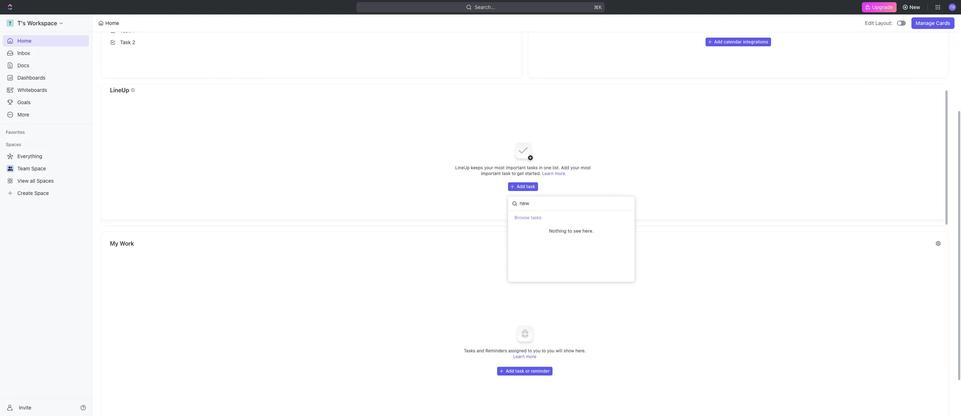 Task type: vqa. For each thing, say whether or not it's contained in the screenshot.
the topmost the "Home"
yes



Task type: locate. For each thing, give the bounding box(es) containing it.
most
[[495, 165, 505, 170], [581, 165, 591, 170]]

1 vertical spatial lineup
[[455, 165, 470, 170]]

0 vertical spatial task
[[502, 171, 511, 176]]

here. right 'show'
[[576, 348, 586, 354]]

you right assigned
[[533, 348, 541, 354]]

add calendar integrations
[[714, 39, 768, 45]]

1 vertical spatial learn
[[513, 354, 525, 359]]

manage cards
[[916, 20, 951, 26]]

reminder
[[531, 368, 550, 374]]

important up get
[[506, 165, 526, 170]]

1 horizontal spatial you
[[547, 348, 555, 354]]

learn more link
[[542, 171, 565, 176], [513, 354, 537, 359]]

0 vertical spatial important
[[506, 165, 526, 170]]

add task
[[517, 184, 535, 189]]

upgrade link
[[862, 2, 897, 12]]

you
[[533, 348, 541, 354], [547, 348, 555, 354]]

spaces
[[6, 142, 21, 147]]

here. inside tasks and reminders assigned to you to you will show here. learn more
[[576, 348, 586, 354]]

1 horizontal spatial most
[[581, 165, 591, 170]]

most right list.
[[581, 165, 591, 170]]

my work
[[110, 240, 134, 247]]

task
[[502, 171, 511, 176], [526, 184, 535, 189], [515, 368, 524, 374]]

task for add task
[[526, 184, 535, 189]]

0 vertical spatial here.
[[583, 228, 594, 234]]

tasks
[[527, 165, 538, 170], [531, 215, 542, 220]]

show
[[564, 348, 574, 354]]

calendar
[[724, 39, 742, 45]]

learn
[[542, 171, 554, 176], [513, 354, 525, 359]]

manage cards button
[[912, 17, 955, 29]]

1 horizontal spatial important
[[506, 165, 526, 170]]

learn down the one
[[542, 171, 554, 176]]

0 horizontal spatial important
[[481, 171, 501, 176]]

in
[[539, 165, 543, 170]]

‎task 1
[[120, 28, 135, 34]]

one
[[544, 165, 552, 170]]

more down list.
[[555, 171, 565, 176]]

0 horizontal spatial learn
[[513, 354, 525, 359]]

add down get
[[517, 184, 525, 189]]

search...
[[475, 4, 495, 10]]

task down started.
[[526, 184, 535, 189]]

favorites
[[6, 130, 25, 135]]

add left calendar
[[714, 39, 723, 45]]

1 horizontal spatial lineup
[[455, 165, 470, 170]]

nothing
[[549, 228, 567, 234]]

task inside button
[[526, 184, 535, 189]]

1 horizontal spatial home
[[105, 20, 119, 26]]

learn more link for lineup keeps your most important tasks in one list. add your most important task to get started.
[[542, 171, 565, 176]]

1 vertical spatial task
[[526, 184, 535, 189]]

tasks up started.
[[527, 165, 538, 170]]

1
[[132, 28, 135, 34]]

reminders
[[486, 348, 507, 354]]

home left "task"
[[105, 20, 119, 26]]

0 horizontal spatial your
[[484, 165, 493, 170]]

layout:
[[876, 20, 893, 26]]

0 vertical spatial lineup
[[110, 87, 129, 93]]

2 horizontal spatial task
[[526, 184, 535, 189]]

1 vertical spatial home
[[17, 38, 32, 44]]

1 horizontal spatial task
[[515, 368, 524, 374]]

your right keeps
[[484, 165, 493, 170]]

2 vertical spatial task
[[515, 368, 524, 374]]

0 horizontal spatial task
[[502, 171, 511, 176]]

Search for task (or subtask) name, ID, or URL text field
[[508, 197, 635, 211]]

here.
[[583, 228, 594, 234], [576, 348, 586, 354]]

learn more link down list.
[[542, 171, 565, 176]]

1 vertical spatial more
[[526, 354, 537, 359]]

add for add calendar integrations
[[714, 39, 723, 45]]

important down keeps
[[481, 171, 501, 176]]

add
[[714, 39, 723, 45], [561, 165, 569, 170], [517, 184, 525, 189], [506, 368, 514, 374]]

add inside add task or reminder button
[[506, 368, 514, 374]]

0 vertical spatial ‎task
[[120, 28, 131, 34]]

tasks inside lineup keeps your most important tasks in one list. add your most important task to get started.
[[527, 165, 538, 170]]

learn down assigned
[[513, 354, 525, 359]]

add left or
[[506, 368, 514, 374]]

inbox
[[17, 50, 30, 56]]

most right keeps
[[495, 165, 505, 170]]

‎task 1 link
[[107, 25, 516, 37]]

1 ‎task from the top
[[120, 28, 131, 34]]

‎task left 2
[[120, 39, 131, 45]]

or
[[526, 368, 530, 374]]

1 horizontal spatial your
[[571, 165, 580, 170]]

task inside lineup keeps your most important tasks in one list. add your most important task to get started.
[[502, 171, 511, 176]]

invite
[[19, 405, 31, 411]]

0 vertical spatial home
[[105, 20, 119, 26]]

add inside add task button
[[517, 184, 525, 189]]

to left get
[[512, 171, 516, 176]]

home
[[105, 20, 119, 26], [17, 38, 32, 44]]

0 vertical spatial learn more link
[[542, 171, 565, 176]]

1 vertical spatial ‎task
[[120, 39, 131, 45]]

‎task for ‎task 2
[[120, 39, 131, 45]]

task inside button
[[515, 368, 524, 374]]

your right list.
[[571, 165, 580, 170]]

here. right see
[[583, 228, 594, 234]]

learn more
[[542, 171, 565, 176]]

will
[[556, 348, 563, 354]]

0 horizontal spatial home
[[17, 38, 32, 44]]

more
[[555, 171, 565, 176], [526, 354, 537, 359]]

learn more link down assigned
[[513, 354, 537, 359]]

tree
[[3, 151, 89, 199]]

more up the add task or reminder
[[526, 354, 537, 359]]

integrations
[[743, 39, 768, 45]]

add for add task
[[517, 184, 525, 189]]

tasks right browse
[[531, 215, 542, 220]]

‎task left 1
[[120, 28, 131, 34]]

1 vertical spatial learn more link
[[513, 354, 537, 359]]

1 vertical spatial tasks
[[531, 215, 542, 220]]

‎task for ‎task 1
[[120, 28, 131, 34]]

to
[[512, 171, 516, 176], [568, 228, 572, 234], [528, 348, 532, 354], [542, 348, 546, 354]]

to left will
[[542, 348, 546, 354]]

0 vertical spatial more
[[555, 171, 565, 176]]

1 most from the left
[[495, 165, 505, 170]]

you left will
[[547, 348, 555, 354]]

work
[[120, 240, 134, 247]]

1 horizontal spatial learn more link
[[542, 171, 565, 176]]

1 horizontal spatial learn
[[542, 171, 554, 176]]

edit layout:
[[865, 20, 893, 26]]

⌘k
[[594, 4, 602, 10]]

0 vertical spatial tasks
[[527, 165, 538, 170]]

browse
[[515, 215, 530, 220]]

important
[[506, 165, 526, 170], [481, 171, 501, 176]]

1 vertical spatial here.
[[576, 348, 586, 354]]

0 horizontal spatial learn more link
[[513, 354, 537, 359]]

0 horizontal spatial more
[[526, 354, 537, 359]]

task for add task or reminder
[[515, 368, 524, 374]]

lineup inside lineup keeps your most important tasks in one list. add your most important task to get started.
[[455, 165, 470, 170]]

task left get
[[502, 171, 511, 176]]

add inside add calendar integrations button
[[714, 39, 723, 45]]

2 ‎task from the top
[[120, 39, 131, 45]]

task left or
[[515, 368, 524, 374]]

‎task
[[120, 28, 131, 34], [120, 39, 131, 45]]

lineup
[[110, 87, 129, 93], [455, 165, 470, 170]]

0 horizontal spatial lineup
[[110, 87, 129, 93]]

0 horizontal spatial you
[[533, 348, 541, 354]]

0 horizontal spatial most
[[495, 165, 505, 170]]

home up inbox
[[17, 38, 32, 44]]

add right list.
[[561, 165, 569, 170]]

your
[[484, 165, 493, 170], [571, 165, 580, 170]]

add inside lineup keeps your most important tasks in one list. add your most important task to get started.
[[561, 165, 569, 170]]

learn inside tasks and reminders assigned to you to you will show here. learn more
[[513, 354, 525, 359]]



Task type: describe. For each thing, give the bounding box(es) containing it.
my
[[110, 240, 118, 247]]

and
[[477, 348, 484, 354]]

manage
[[916, 20, 935, 26]]

1 vertical spatial important
[[481, 171, 501, 176]]

upgrade
[[872, 4, 893, 10]]

list.
[[553, 165, 560, 170]]

add task or reminder
[[506, 368, 550, 374]]

whiteboards link
[[3, 84, 89, 96]]

get
[[517, 171, 524, 176]]

more inside tasks and reminders assigned to you to you will show here. learn more
[[526, 354, 537, 359]]

dashboards link
[[3, 72, 89, 84]]

2 most from the left
[[581, 165, 591, 170]]

1 horizontal spatial more
[[555, 171, 565, 176]]

task 3 link
[[107, 13, 516, 25]]

started.
[[525, 171, 541, 176]]

goals
[[17, 99, 31, 105]]

task
[[120, 16, 131, 22]]

to inside lineup keeps your most important tasks in one list. add your most important task to get started.
[[512, 171, 516, 176]]

tasks and reminders assigned to you to you will show here. learn more
[[464, 348, 586, 359]]

add task or reminder button
[[497, 367, 553, 376]]

add for add task or reminder
[[506, 368, 514, 374]]

lineup keeps your most important tasks in one list. add your most important task to get started.
[[455, 165, 591, 176]]

inbox link
[[3, 47, 89, 59]]

home link
[[3, 35, 89, 47]]

2 your from the left
[[571, 165, 580, 170]]

‎task 2
[[120, 39, 135, 45]]

favorites button
[[3, 128, 28, 137]]

browse tasks
[[515, 215, 542, 220]]

0 vertical spatial learn
[[542, 171, 554, 176]]

add task button
[[508, 182, 538, 191]]

edit
[[865, 20, 874, 26]]

3
[[132, 16, 135, 22]]

new button
[[900, 1, 925, 13]]

keeps
[[471, 165, 483, 170]]

lineup for lineup
[[110, 87, 129, 93]]

see
[[574, 228, 581, 234]]

cards
[[936, 20, 951, 26]]

new
[[910, 4, 920, 10]]

to right assigned
[[528, 348, 532, 354]]

1 your from the left
[[484, 165, 493, 170]]

docs
[[17, 62, 29, 68]]

tasks
[[464, 348, 476, 354]]

to left see
[[568, 228, 572, 234]]

dashboards
[[17, 75, 45, 81]]

lineup for lineup keeps your most important tasks in one list. add your most important task to get started.
[[455, 165, 470, 170]]

goals link
[[3, 97, 89, 108]]

add task button
[[508, 182, 538, 191]]

assigned
[[508, 348, 527, 354]]

2
[[132, 39, 135, 45]]

‎task 2 link
[[107, 37, 516, 48]]

1 you from the left
[[533, 348, 541, 354]]

2 you from the left
[[547, 348, 555, 354]]

docs link
[[3, 60, 89, 71]]

nothing to see here.
[[549, 228, 594, 234]]

whiteboards
[[17, 87, 47, 93]]

learn more link for tasks and reminders assigned to you to you will show here.
[[513, 354, 537, 359]]

tree inside sidebar navigation
[[3, 151, 89, 199]]

home inside "home" link
[[17, 38, 32, 44]]

task 3
[[120, 16, 135, 22]]

sidebar navigation
[[0, 14, 92, 416]]

add calendar integrations button
[[706, 38, 771, 46]]



